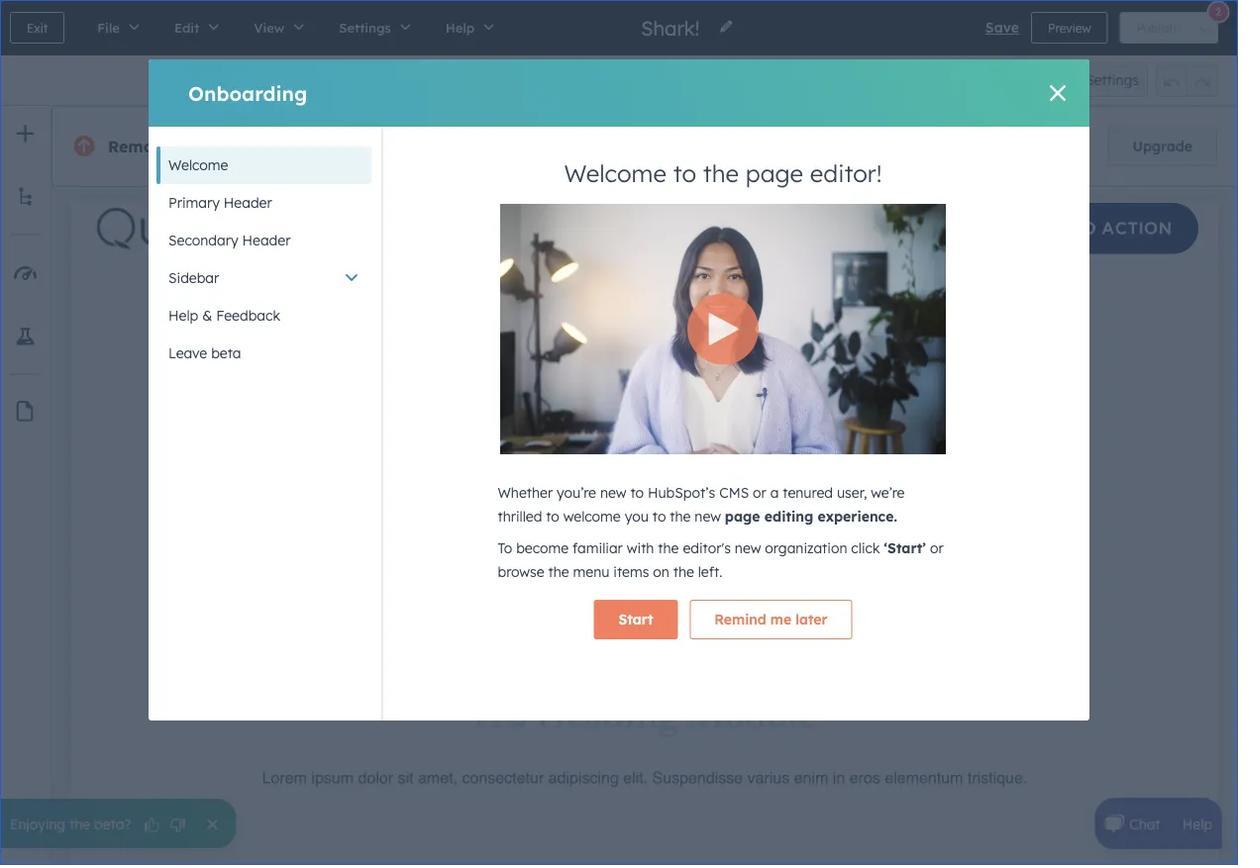 Task type: vqa. For each thing, say whether or not it's contained in the screenshot.
the Sent within button
no



Task type: describe. For each thing, give the bounding box(es) containing it.
preview button
[[1031, 12, 1108, 44]]

pages.
[[475, 137, 528, 156]]

unlock premium features with
[[544, 138, 739, 155]]

upgrade
[[1133, 138, 1192, 155]]

settings button
[[1057, 63, 1148, 97]]

on
[[653, 564, 669, 581]]

0 vertical spatial page
[[745, 158, 803, 188]]

to
[[498, 540, 512, 557]]

the down become
[[548, 564, 569, 581]]

start button
[[594, 600, 678, 640]]

welcome to the page editor!
[[564, 158, 882, 188]]

secondary header
[[168, 232, 291, 249]]

thumbsup image
[[143, 817, 161, 835]]

1 vertical spatial page
[[725, 508, 760, 525]]

items
[[613, 564, 649, 581]]

user,
[[837, 484, 867, 502]]

tenured
[[783, 484, 833, 502]]

enjoying
[[10, 815, 66, 833]]

leave beta
[[168, 345, 241, 362]]

enjoying the beta?
[[10, 815, 131, 833]]

set
[[1033, 707, 1053, 724]]

publish
[[1137, 20, 1177, 35]]

publish group
[[1120, 12, 1218, 44]]

editor's
[[683, 540, 731, 557]]

hubspot's
[[648, 484, 715, 502]]

leave
[[168, 345, 207, 362]]

leave beta button
[[156, 335, 371, 372]]

become
[[516, 540, 569, 557]]

have
[[970, 707, 1001, 724]]

website
[[409, 137, 470, 156]]

the right on
[[673, 564, 694, 581]]

any
[[1005, 707, 1029, 724]]

later
[[796, 611, 827, 628]]

chat
[[1129, 815, 1160, 833]]

remove the hubspot logo from your website pages.
[[108, 137, 528, 156]]

help & feedback button
[[156, 297, 371, 335]]

we're
[[911, 731, 947, 748]]

a
[[770, 484, 779, 502]]

enjoying the beta? button
[[0, 799, 236, 849]]

2
[[1215, 5, 1221, 19]]

cms
[[719, 484, 749, 502]]

start
[[619, 611, 653, 628]]

beta?
[[94, 815, 131, 833]]

browse
[[498, 564, 544, 581]]

welcome button
[[156, 147, 371, 184]]

from
[[323, 137, 362, 156]]

header for secondary header
[[242, 232, 291, 249]]

sidebar button
[[156, 259, 371, 297]]

menu
[[573, 564, 609, 581]]

you
[[625, 508, 649, 525]]

remind me later button
[[690, 600, 852, 640]]

with for features
[[712, 138, 739, 155]]

help.
[[1001, 731, 1032, 748]]

familiar
[[573, 540, 623, 557]]

the inside the whether you're new to hubspot's cms or a tenured user, we're thrilled to welcome you to the new
[[670, 508, 691, 525]]

2 group from the left
[[1156, 63, 1218, 97]]

or inside or browse the menu items on the left.
[[930, 540, 944, 557]]

thumbsdown image
[[169, 817, 187, 835]]

exit link
[[10, 12, 65, 44]]

editor!
[[810, 158, 882, 188]]

logo
[[283, 137, 318, 156]]

the inside button
[[69, 815, 90, 833]]

thrilled
[[498, 508, 542, 525]]

we're
[[871, 484, 905, 502]]

welcome
[[563, 508, 621, 525]]

to right thrilled on the left
[[546, 508, 559, 525]]

beta
[[211, 345, 241, 362]]

help & feedback
[[168, 307, 280, 324]]

welcome to the page editor! dialog
[[149, 59, 1089, 721]]

me
[[770, 611, 792, 628]]



Task type: locate. For each thing, give the bounding box(es) containing it.
preview
[[1048, 20, 1091, 35]]

header inside "button"
[[242, 232, 291, 249]]

you're
[[557, 484, 596, 502]]

0 vertical spatial with
[[712, 138, 739, 155]]

1 horizontal spatial help
[[1182, 815, 1212, 833]]

2 horizontal spatial new
[[735, 540, 761, 557]]

0 horizontal spatial help
[[168, 307, 198, 324]]

welcome
[[168, 156, 228, 174], [564, 158, 667, 188]]

remove
[[108, 137, 172, 156]]

primary header button
[[156, 184, 371, 222]]

1 vertical spatial help
[[1182, 815, 1212, 833]]

sidebar
[[168, 269, 219, 287]]

settings
[[1086, 71, 1139, 89]]

0 horizontal spatial with
[[627, 540, 654, 557]]

0 horizontal spatial new
[[600, 484, 626, 502]]

header inside button
[[224, 194, 272, 211]]

None field
[[639, 14, 706, 41]]

&
[[202, 307, 212, 324]]

to down features
[[673, 158, 696, 188]]

onboarding
[[188, 81, 307, 105]]

'start'
[[884, 540, 926, 557]]

or
[[753, 484, 766, 502], [930, 540, 944, 557]]

feedback
[[216, 307, 280, 324]]

1 horizontal spatial new
[[695, 508, 721, 525]]

here
[[951, 731, 980, 748]]

primary header
[[168, 194, 272, 211]]

secondary
[[168, 232, 238, 249]]

new up welcome
[[600, 484, 626, 502]]

whether
[[498, 484, 553, 502]]

with up 'welcome to the page editor!'
[[712, 138, 739, 155]]

hi there, have any set up questions? we're here to help.
[[911, 707, 1147, 748]]

0 vertical spatial new
[[600, 484, 626, 502]]

exit
[[27, 20, 48, 35]]

new up 'editor's'
[[695, 508, 721, 525]]

header for primary header
[[224, 194, 272, 211]]

welcome down premium
[[564, 158, 667, 188]]

help right chat
[[1182, 815, 1212, 833]]

group down publish 'group'
[[1156, 63, 1218, 97]]

whether you're new to hubspot's cms or a tenured user, we're thrilled to welcome you to the new
[[498, 484, 905, 525]]

1 horizontal spatial with
[[712, 138, 739, 155]]

with for familiar
[[627, 540, 654, 557]]

welcome inside button
[[168, 156, 228, 174]]

help for help
[[1182, 815, 1212, 833]]

help
[[168, 307, 198, 324], [1182, 815, 1212, 833]]

1 vertical spatial with
[[627, 540, 654, 557]]

organization
[[765, 540, 847, 557]]

to
[[673, 158, 696, 188], [630, 484, 644, 502], [546, 508, 559, 525], [652, 508, 666, 525], [983, 731, 997, 748]]

secondary header button
[[156, 222, 371, 259]]

the
[[177, 137, 203, 156], [703, 158, 739, 188], [670, 508, 691, 525], [658, 540, 679, 557], [548, 564, 569, 581], [673, 564, 694, 581], [69, 815, 90, 833]]

up
[[1057, 707, 1073, 724]]

the left beta? in the bottom left of the page
[[69, 815, 90, 833]]

the down features
[[703, 158, 739, 188]]

welcome up primary
[[168, 156, 228, 174]]

save
[[985, 19, 1019, 36]]

the down hubspot's
[[670, 508, 691, 525]]

save button
[[985, 16, 1019, 40]]

features
[[654, 138, 708, 155]]

0 vertical spatial or
[[753, 484, 766, 502]]

1 group from the left
[[575, 63, 653, 97]]

0 horizontal spatial group
[[575, 63, 653, 97]]

questions?
[[1077, 707, 1147, 724]]

0 horizontal spatial or
[[753, 484, 766, 502]]

editing
[[764, 508, 813, 525]]

1 vertical spatial or
[[930, 540, 944, 557]]

primary
[[168, 194, 220, 211]]

1 vertical spatial header
[[242, 232, 291, 249]]

1 vertical spatial new
[[695, 508, 721, 525]]

1 horizontal spatial group
[[1156, 63, 1218, 97]]

hi
[[911, 707, 925, 724]]

click
[[851, 540, 880, 557]]

page left editor!
[[745, 158, 803, 188]]

with inside the welcome to the page editor! dialog
[[627, 540, 654, 557]]

to down have
[[983, 731, 997, 748]]

hubspot
[[208, 137, 278, 156]]

help left &
[[168, 307, 198, 324]]

header down primary header button
[[242, 232, 291, 249]]

your
[[367, 137, 404, 156]]

group up premium
[[575, 63, 653, 97]]

or left a
[[753, 484, 766, 502]]

group
[[575, 63, 653, 97], [1156, 63, 1218, 97]]

experience.
[[818, 508, 897, 525]]

or inside the whether you're new to hubspot's cms or a tenured user, we're thrilled to welcome you to the new
[[753, 484, 766, 502]]

there,
[[929, 707, 966, 724]]

page editing experience.
[[725, 508, 897, 525]]

new right 'editor's'
[[735, 540, 761, 557]]

upgrade link
[[1108, 127, 1217, 166]]

the right remove
[[177, 137, 203, 156]]

remind me later
[[714, 611, 827, 628]]

page down cms
[[725, 508, 760, 525]]

page
[[745, 158, 803, 188], [725, 508, 760, 525]]

to up you
[[630, 484, 644, 502]]

0 vertical spatial header
[[224, 194, 272, 211]]

the up on
[[658, 540, 679, 557]]

welcome for welcome
[[168, 156, 228, 174]]

1 horizontal spatial or
[[930, 540, 944, 557]]

header
[[224, 194, 272, 211], [242, 232, 291, 249]]

1 horizontal spatial welcome
[[564, 158, 667, 188]]

to become familiar with the editor's new organization click 'start'
[[498, 540, 926, 557]]

header down welcome button
[[224, 194, 272, 211]]

unlock
[[544, 138, 588, 155]]

with
[[712, 138, 739, 155], [627, 540, 654, 557]]

with up items
[[627, 540, 654, 557]]

0 horizontal spatial welcome
[[168, 156, 228, 174]]

2 vertical spatial new
[[735, 540, 761, 557]]

remind
[[714, 611, 766, 628]]

help inside button
[[168, 307, 198, 324]]

new
[[600, 484, 626, 502], [695, 508, 721, 525], [735, 540, 761, 557]]

to inside hi there, have any set up questions? we're here to help.
[[983, 731, 997, 748]]

welcome for welcome to the page editor!
[[564, 158, 667, 188]]

0 vertical spatial help
[[168, 307, 198, 324]]

publish button
[[1120, 12, 1193, 44]]

to right you
[[652, 508, 666, 525]]

or browse the menu items on the left.
[[498, 540, 944, 581]]

premium
[[592, 138, 650, 155]]

help for help & feedback
[[168, 307, 198, 324]]

left.
[[698, 564, 722, 581]]

or right the 'start'
[[930, 540, 944, 557]]

close image
[[1050, 85, 1066, 101]]



